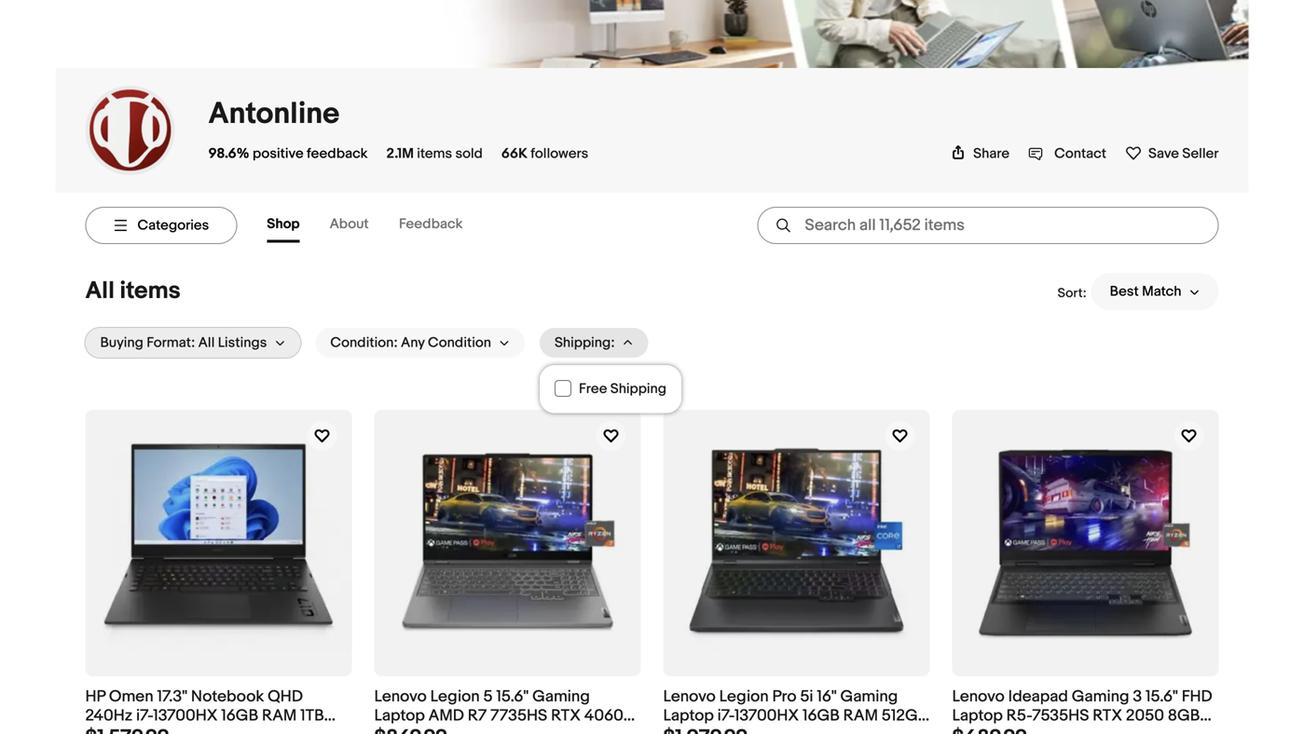 Task type: locate. For each thing, give the bounding box(es) containing it.
condition: any condition button
[[315, 328, 525, 358]]

r7
[[468, 707, 487, 726]]

5i
[[800, 687, 813, 707]]

1tb
[[300, 707, 324, 726]]

512gb inside lenovo legion 5 15.6" gaming laptop amd r7 7735hs rtx 4060 16gb ram 512gb ssd
[[453, 726, 500, 735]]

2.1m
[[386, 145, 414, 162]]

ram left r5-
[[952, 726, 987, 735]]

legion left 5 at the left bottom of the page
[[430, 687, 480, 707]]

15.6" inside the lenovo ideapad gaming 3 15.6" fhd laptop r5-7535hs rtx 2050 8gb ram 512gb ssd
[[1146, 687, 1178, 707]]

any
[[401, 335, 425, 351]]

1 horizontal spatial 4060
[[730, 726, 770, 735]]

2 i7- from the left
[[717, 707, 734, 726]]

512gb down 5 at the left bottom of the page
[[453, 726, 500, 735]]

0 horizontal spatial legion
[[430, 687, 480, 707]]

15.6" right 5 at the left bottom of the page
[[496, 687, 529, 707]]

hp omen 17.3" notebook qhd 240hz i7-13700hx 16gb ram 1tb ssd rtx 4080 12gb : quick view image
[[85, 410, 352, 677]]

1 horizontal spatial lenovo
[[663, 687, 716, 707]]

1 horizontal spatial gaming
[[840, 687, 898, 707]]

1 horizontal spatial laptop
[[663, 707, 714, 726]]

ssd
[[85, 726, 116, 735], [503, 726, 533, 735], [663, 726, 694, 735], [1040, 726, 1071, 735]]

tab list containing shop
[[267, 208, 493, 243]]

laptop
[[374, 707, 425, 726], [663, 707, 714, 726], [952, 707, 1003, 726]]

free shipping checkbox item
[[540, 373, 681, 406]]

ram left 1tb
[[262, 707, 297, 726]]

1 horizontal spatial items
[[417, 145, 452, 162]]

7535hs
[[1032, 707, 1089, 726]]

8gb
[[1168, 707, 1200, 726]]

15.6" right 3
[[1146, 687, 1178, 707]]

feedback
[[307, 145, 368, 162]]

amd
[[429, 707, 464, 726]]

legion left pro
[[719, 687, 769, 707]]

512gb down ideapad
[[991, 726, 1037, 735]]

12gb
[[195, 726, 232, 735]]

legion for r7
[[430, 687, 480, 707]]

positive
[[253, 145, 304, 162]]

16gb
[[221, 707, 258, 726], [803, 707, 840, 726], [374, 726, 411, 735]]

rtx inside lenovo legion 5 15.6" gaming laptop amd r7 7735hs rtx 4060 16gb ram 512gb ssd
[[551, 707, 581, 726]]

gaming inside lenovo legion pro 5i 16" gaming laptop i7-13700hx 16gb ram 512gb ssd rtx 4060
[[840, 687, 898, 707]]

lenovo for lenovo legion pro 5i 16" gaming laptop i7-13700hx 16gb ram 512gb ssd rtx 4060
[[663, 687, 716, 707]]

gaming left 3
[[1072, 687, 1129, 707]]

3 ssd from the left
[[663, 726, 694, 735]]

antonline link
[[208, 96, 340, 132]]

3 gaming from the left
[[1072, 687, 1129, 707]]

all
[[85, 277, 114, 306], [198, 335, 215, 351]]

lenovo inside lenovo legion 5 15.6" gaming laptop amd r7 7735hs rtx 4060 16gb ram 512gb ssd
[[374, 687, 427, 707]]

gaming right 5 at the left bottom of the page
[[532, 687, 590, 707]]

i7-
[[136, 707, 153, 726], [717, 707, 734, 726]]

15.6" inside lenovo legion 5 15.6" gaming laptop amd r7 7735hs rtx 4060 16gb ram 512gb ssd
[[496, 687, 529, 707]]

rtx inside the lenovo ideapad gaming 3 15.6" fhd laptop r5-7535hs rtx 2050 8gb ram 512gb ssd
[[1093, 707, 1122, 726]]

rtx inside lenovo legion pro 5i 16" gaming laptop i7-13700hx 16gb ram 512gb ssd rtx 4060
[[697, 726, 727, 735]]

share button
[[951, 145, 1010, 162]]

ram left r7
[[415, 726, 450, 735]]

lenovo legion 5 15.6" gaming laptop amd r7 7735hs rtx 4060 16gb ram 512gb ssd : quick view image
[[374, 410, 641, 677]]

16gb right pro
[[803, 707, 840, 726]]

0 horizontal spatial 15.6"
[[496, 687, 529, 707]]

ram right "16""
[[843, 707, 878, 726]]

rtx inside hp omen 17.3" notebook qhd 240hz i7-13700hx 16gb ram 1tb ssd rtx 4080 12gb
[[119, 726, 149, 735]]

0 horizontal spatial i7-
[[136, 707, 153, 726]]

2.1m items sold
[[386, 145, 483, 162]]

tab list
[[267, 208, 493, 243]]

best
[[1110, 283, 1139, 300]]

laptop for ram
[[952, 707, 1003, 726]]

512gb for lenovo legion 5 15.6" gaming laptop amd r7 7735hs rtx 4060 16gb ram 512gb ssd
[[453, 726, 500, 735]]

4 ssd from the left
[[1040, 726, 1071, 735]]

0 horizontal spatial gaming
[[532, 687, 590, 707]]

3 laptop from the left
[[952, 707, 1003, 726]]

512gb inside the lenovo ideapad gaming 3 15.6" fhd laptop r5-7535hs rtx 2050 8gb ram 512gb ssd
[[991, 726, 1037, 735]]

512gb
[[882, 707, 928, 726], [453, 726, 500, 735], [991, 726, 1037, 735]]

0 horizontal spatial 13700hx
[[153, 707, 218, 726]]

ram inside lenovo legion pro 5i 16" gaming laptop i7-13700hx 16gb ram 512gb ssd rtx 4060
[[843, 707, 878, 726]]

1 legion from the left
[[430, 687, 480, 707]]

0 horizontal spatial laptop
[[374, 707, 425, 726]]

2 15.6" from the left
[[1146, 687, 1178, 707]]

lenovo
[[374, 687, 427, 707], [663, 687, 716, 707], [952, 687, 1005, 707]]

1 horizontal spatial all
[[198, 335, 215, 351]]

4060
[[584, 707, 623, 726], [730, 726, 770, 735]]

followers
[[531, 145, 588, 162]]

i7- inside lenovo legion pro 5i 16" gaming laptop i7-13700hx 16gb ram 512gb ssd rtx 4060
[[717, 707, 734, 726]]

ssd inside lenovo legion 5 15.6" gaming laptop amd r7 7735hs rtx 4060 16gb ram 512gb ssd
[[503, 726, 533, 735]]

ram
[[262, 707, 297, 726], [843, 707, 878, 726], [415, 726, 450, 735], [952, 726, 987, 735]]

1 laptop from the left
[[374, 707, 425, 726]]

512gb inside lenovo legion pro 5i 16" gaming laptop i7-13700hx 16gb ram 512gb ssd rtx 4060
[[882, 707, 928, 726]]

gaming right "16""
[[840, 687, 898, 707]]

condition:
[[330, 335, 398, 351]]

items
[[417, 145, 452, 162], [120, 277, 181, 306]]

buying format: all listings
[[100, 335, 267, 351]]

0 horizontal spatial 512gb
[[453, 726, 500, 735]]

0 vertical spatial items
[[417, 145, 452, 162]]

lenovo legion pro 5i 16" gaming laptop i7-13700hx 16gb ram 512gb ssd rtx 4060 button
[[663, 687, 930, 735]]

lenovo for lenovo ideapad gaming 3 15.6" fhd laptop r5-7535hs rtx 2050 8gb ram 512gb ssd
[[952, 687, 1005, 707]]

512gb for lenovo ideapad gaming 3 15.6" fhd laptop r5-7535hs rtx 2050 8gb ram 512gb ssd
[[991, 726, 1037, 735]]

66k followers
[[501, 145, 588, 162]]

1 vertical spatial items
[[120, 277, 181, 306]]

buying
[[100, 335, 143, 351]]

2 13700hx from the left
[[734, 707, 799, 726]]

items left sold
[[417, 145, 452, 162]]

0 horizontal spatial items
[[120, 277, 181, 306]]

0 horizontal spatial 4060
[[584, 707, 623, 726]]

1 13700hx from the left
[[153, 707, 218, 726]]

0 vertical spatial all
[[85, 277, 114, 306]]

5
[[483, 687, 493, 707]]

all inside buying format: all listings dropdown button
[[198, 335, 215, 351]]

1 horizontal spatial 512gb
[[882, 707, 928, 726]]

i7- inside hp omen 17.3" notebook qhd 240hz i7-13700hx 16gb ram 1tb ssd rtx 4080 12gb
[[136, 707, 153, 726]]

2 legion from the left
[[719, 687, 769, 707]]

1 vertical spatial all
[[198, 335, 215, 351]]

legion
[[430, 687, 480, 707], [719, 687, 769, 707]]

about
[[330, 216, 369, 233]]

1 i7- from the left
[[136, 707, 153, 726]]

laptop inside the lenovo ideapad gaming 3 15.6" fhd laptop r5-7535hs rtx 2050 8gb ram 512gb ssd
[[952, 707, 1003, 726]]

98.6% positive feedback
[[208, 145, 368, 162]]

512gb right "16""
[[882, 707, 928, 726]]

16gb left amd
[[374, 726, 411, 735]]

condition
[[428, 335, 491, 351]]

1 15.6" from the left
[[496, 687, 529, 707]]

4060 inside lenovo legion pro 5i 16" gaming laptop i7-13700hx 16gb ram 512gb ssd rtx 4060
[[730, 726, 770, 735]]

legion inside lenovo legion 5 15.6" gaming laptop amd r7 7735hs rtx 4060 16gb ram 512gb ssd
[[430, 687, 480, 707]]

lenovo inside lenovo legion pro 5i 16" gaming laptop i7-13700hx 16gb ram 512gb ssd rtx 4060
[[663, 687, 716, 707]]

2 horizontal spatial gaming
[[1072, 687, 1129, 707]]

lenovo ideapad gaming 3 15.6" fhd laptop r5-7535hs rtx 2050 8gb ram 512gb ssd
[[952, 687, 1212, 735]]

match
[[1142, 283, 1182, 300]]

2 horizontal spatial laptop
[[952, 707, 1003, 726]]

13700hx
[[153, 707, 218, 726], [734, 707, 799, 726]]

ram inside the lenovo ideapad gaming 3 15.6" fhd laptop r5-7535hs rtx 2050 8gb ram 512gb ssd
[[952, 726, 987, 735]]

2 laptop from the left
[[663, 707, 714, 726]]

hp omen 17.3" notebook qhd 240hz i7-13700hx 16gb ram 1tb ssd rtx 4080 12gb button
[[85, 687, 352, 735]]

3 lenovo from the left
[[952, 687, 1005, 707]]

legion inside lenovo legion pro 5i 16" gaming laptop i7-13700hx 16gb ram 512gb ssd rtx 4060
[[719, 687, 769, 707]]

r5-
[[1006, 707, 1032, 726]]

2 ssd from the left
[[503, 726, 533, 735]]

rtx
[[551, 707, 581, 726], [1093, 707, 1122, 726], [119, 726, 149, 735], [697, 726, 727, 735]]

laptop inside lenovo legion pro 5i 16" gaming laptop i7-13700hx 16gb ram 512gb ssd rtx 4060
[[663, 707, 714, 726]]

gaming
[[532, 687, 590, 707], [840, 687, 898, 707], [1072, 687, 1129, 707]]

2 horizontal spatial lenovo
[[952, 687, 1005, 707]]

1 horizontal spatial 13700hx
[[734, 707, 799, 726]]

2 horizontal spatial 512gb
[[991, 726, 1037, 735]]

ssd inside the lenovo ideapad gaming 3 15.6" fhd laptop r5-7535hs rtx 2050 8gb ram 512gb ssd
[[1040, 726, 1071, 735]]

i7- left pro
[[717, 707, 734, 726]]

240hz
[[85, 707, 133, 726]]

1 gaming from the left
[[532, 687, 590, 707]]

all right the format:
[[198, 335, 215, 351]]

hp
[[85, 687, 105, 707]]

ideapad
[[1008, 687, 1068, 707]]

lenovo inside the lenovo ideapad gaming 3 15.6" fhd laptop r5-7535hs rtx 2050 8gb ram 512gb ssd
[[952, 687, 1005, 707]]

shop
[[267, 216, 300, 233]]

4080
[[153, 726, 192, 735]]

0 horizontal spatial 16gb
[[221, 707, 258, 726]]

16gb left qhd
[[221, 707, 258, 726]]

all up buying
[[85, 277, 114, 306]]

0 horizontal spatial lenovo
[[374, 687, 427, 707]]

1 lenovo from the left
[[374, 687, 427, 707]]

1 horizontal spatial 16gb
[[374, 726, 411, 735]]

1 horizontal spatial i7-
[[717, 707, 734, 726]]

items up the format:
[[120, 277, 181, 306]]

2 gaming from the left
[[840, 687, 898, 707]]

2 horizontal spatial 16gb
[[803, 707, 840, 726]]

15.6"
[[496, 687, 529, 707], [1146, 687, 1178, 707]]

best match
[[1110, 283, 1182, 300]]

2 lenovo from the left
[[663, 687, 716, 707]]

lenovo ideapad gaming 3 15.6" fhd laptop r5-7535hs rtx 2050 8gb ram 512gb ssd button
[[952, 687, 1219, 735]]

i7- left the 17.3"
[[136, 707, 153, 726]]

condition: any condition
[[330, 335, 491, 351]]

98.6%
[[208, 145, 249, 162]]

1 horizontal spatial 15.6"
[[1146, 687, 1178, 707]]

1 horizontal spatial legion
[[719, 687, 769, 707]]

listings
[[218, 335, 267, 351]]

1 ssd from the left
[[85, 726, 116, 735]]

free
[[579, 381, 607, 397]]



Task type: vqa. For each thing, say whether or not it's contained in the screenshot.
The Sell
no



Task type: describe. For each thing, give the bounding box(es) containing it.
sold
[[455, 145, 483, 162]]

3
[[1133, 687, 1142, 707]]

contact link
[[1028, 145, 1106, 162]]

gaming inside lenovo legion 5 15.6" gaming laptop amd r7 7735hs rtx 4060 16gb ram 512gb ssd
[[532, 687, 590, 707]]

lenovo legion 5 15.6" gaming laptop amd r7 7735hs rtx 4060 16gb ram 512gb ssd
[[374, 687, 623, 735]]

pro
[[772, 687, 797, 707]]

laptop for ssd
[[663, 707, 714, 726]]

feedback
[[399, 216, 463, 233]]

shipping:
[[555, 335, 615, 351]]

hp omen 17.3" notebook qhd 240hz i7-13700hx 16gb ram 1tb ssd rtx 4080 12gb
[[85, 687, 324, 735]]

items for 2.1m
[[417, 145, 452, 162]]

0 horizontal spatial all
[[85, 277, 114, 306]]

shipping
[[610, 381, 666, 397]]

ram inside lenovo legion 5 15.6" gaming laptop amd r7 7735hs rtx 4060 16gb ram 512gb ssd
[[415, 726, 450, 735]]

lenovo legion pro 5i 16" gaming laptop i7-13700hx 16gb ram 512gb ssd rtx 4060
[[663, 687, 928, 735]]

seller
[[1182, 145, 1219, 162]]

13700hx inside hp omen 17.3" notebook qhd 240hz i7-13700hx 16gb ram 1tb ssd rtx 4080 12gb
[[153, 707, 218, 726]]

17.3"
[[157, 687, 187, 707]]

save
[[1148, 145, 1179, 162]]

buying format: all listings button
[[85, 328, 300, 358]]

Search all 11,652 items field
[[757, 207, 1219, 244]]

omen
[[109, 687, 153, 707]]

legion for i7-
[[719, 687, 769, 707]]

13700hx inside lenovo legion pro 5i 16" gaming laptop i7-13700hx 16gb ram 512gb ssd rtx 4060
[[734, 707, 799, 726]]

format:
[[147, 335, 195, 351]]

4060 inside lenovo legion 5 15.6" gaming laptop amd r7 7735hs rtx 4060 16gb ram 512gb ssd
[[584, 707, 623, 726]]

categories button
[[85, 207, 237, 244]]

save seller
[[1148, 145, 1219, 162]]

sort:
[[1058, 286, 1087, 301]]

best match button
[[1091, 273, 1219, 310]]

gaming inside the lenovo ideapad gaming 3 15.6" fhd laptop r5-7535hs rtx 2050 8gb ram 512gb ssd
[[1072, 687, 1129, 707]]

laptop inside lenovo legion 5 15.6" gaming laptop amd r7 7735hs rtx 4060 16gb ram 512gb ssd
[[374, 707, 425, 726]]

contact
[[1054, 145, 1106, 162]]

antonline image
[[85, 86, 175, 175]]

qhd
[[268, 687, 303, 707]]

fhd
[[1182, 687, 1212, 707]]

ssd inside hp omen 17.3" notebook qhd 240hz i7-13700hx 16gb ram 1tb ssd rtx 4080 12gb
[[85, 726, 116, 735]]

ssd inside lenovo legion pro 5i 16" gaming laptop i7-13700hx 16gb ram 512gb ssd rtx 4060
[[663, 726, 694, 735]]

free shipping
[[579, 381, 666, 397]]

all items
[[85, 277, 181, 306]]

lenovo for lenovo legion 5 15.6" gaming laptop amd r7 7735hs rtx 4060 16gb ram 512gb ssd
[[374, 687, 427, 707]]

16gb inside lenovo legion pro 5i 16" gaming laptop i7-13700hx 16gb ram 512gb ssd rtx 4060
[[803, 707, 840, 726]]

categories
[[137, 217, 209, 234]]

2050
[[1126, 707, 1164, 726]]

lenovo legion 5 15.6" gaming laptop amd r7 7735hs rtx 4060 16gb ram 512gb ssd button
[[374, 687, 641, 735]]

lenovo ideapad gaming 3 15.6" fhd laptop r5-7535hs rtx 2050 8gb ram 512gb ssd : quick view image
[[952, 410, 1219, 677]]

shipping: button
[[540, 328, 648, 358]]

save seller button
[[1125, 144, 1219, 162]]

16gb inside lenovo legion 5 15.6" gaming laptop amd r7 7735hs rtx 4060 16gb ram 512gb ssd
[[374, 726, 411, 735]]

7735hs
[[490, 707, 547, 726]]

ram inside hp omen 17.3" notebook qhd 240hz i7-13700hx 16gb ram 1tb ssd rtx 4080 12gb
[[262, 707, 297, 726]]

notebook
[[191, 687, 264, 707]]

lenovo legion pro 5i 16" gaming laptop i7-13700hx 16gb ram 512gb ssd rtx 4060 : quick view image
[[663, 410, 930, 677]]

66k
[[501, 145, 528, 162]]

16"
[[817, 687, 837, 707]]

items for all
[[120, 277, 181, 306]]

16gb inside hp omen 17.3" notebook qhd 240hz i7-13700hx 16gb ram 1tb ssd rtx 4080 12gb
[[221, 707, 258, 726]]

antonline
[[208, 96, 340, 132]]

share
[[973, 145, 1010, 162]]



